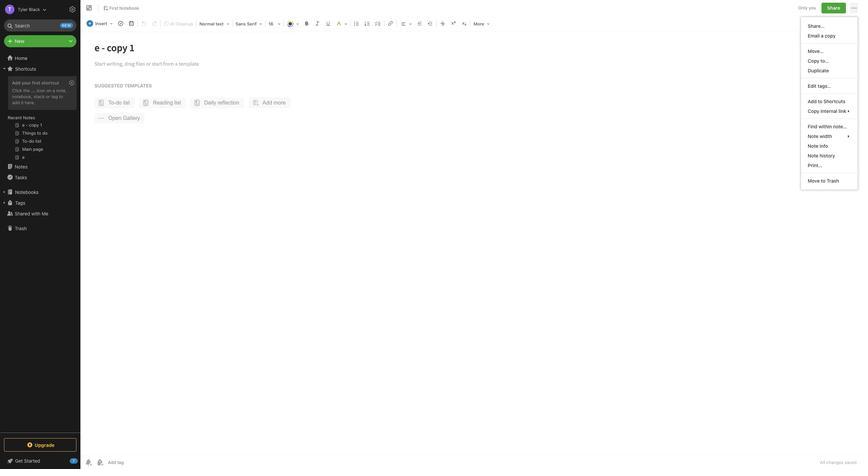 Task type: locate. For each thing, give the bounding box(es) containing it.
email a copy link
[[801, 31, 858, 41]]

stack
[[34, 94, 45, 99]]

1 vertical spatial shortcuts
[[824, 99, 845, 104]]

Help and Learning task checklist field
[[0, 456, 80, 467]]

underline image
[[323, 19, 333, 28]]

normal text
[[199, 21, 224, 26]]

Search text field
[[9, 19, 72, 32]]

copy to… link
[[801, 56, 858, 66]]

1 horizontal spatial add
[[808, 99, 817, 104]]

trash down shared
[[15, 225, 27, 231]]

new
[[15, 38, 24, 44]]

add
[[12, 80, 20, 85], [808, 99, 817, 104]]

all changes saved
[[820, 460, 857, 465]]

0 horizontal spatial trash
[[15, 225, 27, 231]]

note width
[[808, 133, 832, 139]]

edit
[[808, 83, 817, 89]]

to inside "link"
[[818, 99, 822, 104]]

expand notebooks image
[[2, 189, 7, 195]]

to…
[[821, 58, 829, 64]]

Alignment field
[[398, 19, 414, 28]]

move
[[808, 178, 820, 184]]

note window element
[[80, 0, 862, 469]]

numbered list image
[[363, 19, 372, 28]]

2 note from the top
[[808, 143, 819, 149]]

sans
[[236, 21, 246, 26]]

superscript image
[[449, 19, 458, 28]]

duplicate link
[[801, 66, 858, 75]]

started
[[24, 458, 40, 464]]

you
[[809, 5, 816, 10]]

Account field
[[0, 3, 47, 16]]

me
[[42, 211, 48, 216]]

note inside "link"
[[808, 153, 819, 159]]

trash inside tree
[[15, 225, 27, 231]]

0 horizontal spatial shortcuts
[[15, 66, 36, 72]]

trash inside dropdown list "menu"
[[827, 178, 839, 184]]

subscript image
[[460, 19, 469, 28]]

2 copy from the top
[[808, 108, 819, 114]]

note,
[[56, 88, 67, 93]]

note inside field
[[808, 133, 819, 139]]

indent image
[[415, 19, 424, 28]]

1 vertical spatial note
[[808, 143, 819, 149]]

to
[[59, 94, 63, 99], [818, 99, 822, 104], [821, 178, 826, 184]]

to down note,
[[59, 94, 63, 99]]

shortcuts down the home
[[15, 66, 36, 72]]

note
[[808, 133, 819, 139], [808, 143, 819, 149], [808, 153, 819, 159]]

find within note…
[[808, 124, 847, 129]]

dropdown list menu
[[801, 21, 858, 186]]

insert
[[95, 21, 107, 26]]

expand note image
[[85, 4, 93, 12]]

a left copy
[[821, 33, 824, 39]]

note…
[[833, 124, 847, 129]]

add
[[12, 100, 20, 105]]

settings image
[[68, 5, 76, 13]]

copy for copy to…
[[808, 58, 819, 64]]

icon on a note, notebook, stack or tag to add it here.
[[12, 88, 67, 105]]

note for note info
[[808, 143, 819, 149]]

share button
[[822, 3, 846, 13]]

Highlight field
[[334, 19, 350, 28]]

note history link
[[801, 151, 858, 161]]

note up print…
[[808, 153, 819, 159]]

copy down move…
[[808, 58, 819, 64]]

edit tags… link
[[801, 81, 858, 91]]

checklist image
[[373, 19, 383, 28]]

0 vertical spatial copy
[[808, 58, 819, 64]]

copy left internal
[[808, 108, 819, 114]]

copy inside field
[[808, 108, 819, 114]]

note width link
[[801, 131, 858, 141]]

group containing add your first shortcut
[[0, 74, 80, 164]]

only
[[798, 5, 808, 10]]

strikethrough image
[[438, 19, 447, 28]]

to right "move"
[[821, 178, 826, 184]]

1 note from the top
[[808, 133, 819, 139]]

note down find
[[808, 133, 819, 139]]

move…
[[808, 48, 824, 54]]

add up 'click'
[[12, 80, 20, 85]]

1 horizontal spatial trash
[[827, 178, 839, 184]]

shortcuts up copy internal link field
[[824, 99, 845, 104]]

tree
[[0, 53, 80, 432]]

a
[[821, 33, 824, 39], [53, 88, 55, 93]]

text
[[216, 21, 224, 26]]

Font family field
[[233, 19, 264, 28]]

more actions image
[[850, 4, 858, 12]]

0 vertical spatial notes
[[23, 115, 35, 120]]

1 vertical spatial trash
[[15, 225, 27, 231]]

email
[[808, 33, 820, 39]]

0 vertical spatial shortcuts
[[15, 66, 36, 72]]

0 vertical spatial a
[[821, 33, 824, 39]]

0 vertical spatial note
[[808, 133, 819, 139]]

trash
[[827, 178, 839, 184], [15, 225, 27, 231]]

7
[[73, 459, 75, 463]]

1 copy from the top
[[808, 58, 819, 64]]

it
[[21, 100, 24, 105]]

serif
[[247, 21, 257, 26]]

new search field
[[9, 19, 73, 32]]

trash down print… link
[[827, 178, 839, 184]]

1 horizontal spatial a
[[821, 33, 824, 39]]

0 vertical spatial add
[[12, 80, 20, 85]]

to up the copy internal link on the right of the page
[[818, 99, 822, 104]]

16
[[268, 21, 273, 26]]

shortcuts
[[15, 66, 36, 72], [824, 99, 845, 104]]

3 note from the top
[[808, 153, 819, 159]]

note info link
[[801, 141, 858, 151]]

0 vertical spatial trash
[[827, 178, 839, 184]]

notes up tasks
[[15, 164, 28, 169]]

group
[[0, 74, 80, 164]]

copy internal link link
[[801, 106, 858, 116]]

add to shortcuts link
[[801, 97, 858, 106]]

only you
[[798, 5, 816, 10]]

a right on
[[53, 88, 55, 93]]

1 vertical spatial copy
[[808, 108, 819, 114]]

to inside icon on a note, notebook, stack or tag to add it here.
[[59, 94, 63, 99]]

2 vertical spatial note
[[808, 153, 819, 159]]

new
[[62, 23, 71, 27]]

find
[[808, 124, 817, 129]]

0 horizontal spatial a
[[53, 88, 55, 93]]

copy
[[808, 58, 819, 64], [808, 108, 819, 114]]

history
[[820, 153, 835, 159]]

add down edit on the top right of page
[[808, 99, 817, 104]]

recent
[[8, 115, 22, 120]]

note left info on the right top
[[808, 143, 819, 149]]

duplicate
[[808, 68, 829, 73]]

shortcuts button
[[0, 63, 80, 74]]

tags button
[[0, 197, 80, 208]]

0 horizontal spatial add
[[12, 80, 20, 85]]

share…
[[808, 23, 825, 29]]

shortcuts inside add to shortcuts "link"
[[824, 99, 845, 104]]

shortcuts inside shortcuts button
[[15, 66, 36, 72]]

notes link
[[0, 161, 80, 172]]

1 vertical spatial add
[[808, 99, 817, 104]]

width
[[820, 133, 832, 139]]

1 horizontal spatial shortcuts
[[824, 99, 845, 104]]

home
[[15, 55, 28, 61]]

new button
[[4, 35, 76, 47]]

first
[[109, 5, 118, 11]]

the
[[23, 88, 30, 93]]

add inside group
[[12, 80, 20, 85]]

Note width field
[[801, 131, 858, 141]]

add inside "link"
[[808, 99, 817, 104]]

click the ...
[[12, 88, 35, 93]]

notes right recent
[[23, 115, 35, 120]]

1 vertical spatial a
[[53, 88, 55, 93]]

Add tag field
[[107, 460, 158, 466]]



Task type: vqa. For each thing, say whether or not it's contained in the screenshot.
2nd More actions icon from the bottom of the page
no



Task type: describe. For each thing, give the bounding box(es) containing it.
1 vertical spatial notes
[[15, 164, 28, 169]]

note for note history
[[808, 153, 819, 159]]

recent notes
[[8, 115, 35, 120]]

share… link
[[801, 21, 858, 31]]

first notebook
[[109, 5, 139, 11]]

note info
[[808, 143, 828, 149]]

tags
[[15, 200, 25, 206]]

a inside icon on a note, notebook, stack or tag to add it here.
[[53, 88, 55, 93]]

note for note width
[[808, 133, 819, 139]]

More field
[[471, 19, 492, 28]]

add for add your first shortcut
[[12, 80, 20, 85]]

Note Editor text field
[[80, 32, 862, 456]]

tasks
[[15, 174, 27, 180]]

with
[[31, 211, 40, 216]]

task image
[[116, 19, 125, 28]]

print…
[[808, 163, 822, 168]]

move… link
[[801, 46, 858, 56]]

normal
[[199, 21, 214, 26]]

to for move
[[821, 178, 826, 184]]

add a reminder image
[[84, 459, 93, 467]]

more
[[474, 21, 484, 26]]

icon
[[37, 88, 45, 93]]

notebooks link
[[0, 187, 80, 197]]

tyler
[[18, 7, 28, 12]]

add to shortcuts
[[808, 99, 845, 104]]

click
[[12, 88, 22, 93]]

or
[[46, 94, 50, 99]]

More actions field
[[850, 3, 858, 13]]

notebooks
[[15, 189, 39, 195]]

share
[[827, 5, 840, 11]]

bulleted list image
[[352, 19, 361, 28]]

notebook
[[119, 5, 139, 11]]

move to trash
[[808, 178, 839, 184]]

Font color field
[[285, 19, 301, 28]]

shared
[[15, 211, 30, 216]]

copy internal link
[[808, 108, 846, 114]]

tree containing home
[[0, 53, 80, 432]]

add for add to shortcuts
[[808, 99, 817, 104]]

changes
[[826, 460, 844, 465]]

a inside 'link'
[[821, 33, 824, 39]]

...
[[31, 88, 35, 93]]

find within note… link
[[801, 122, 858, 131]]

shortcut
[[41, 80, 59, 85]]

tasks button
[[0, 172, 80, 183]]

Copy internal link field
[[801, 106, 858, 116]]

to for add
[[818, 99, 822, 104]]

tags…
[[818, 83, 831, 89]]

black
[[29, 7, 40, 12]]

get started
[[15, 458, 40, 464]]

upgrade button
[[4, 438, 76, 452]]

home link
[[0, 53, 80, 63]]

copy to…
[[808, 58, 829, 64]]

first notebook button
[[101, 3, 142, 13]]

upgrade
[[35, 442, 55, 448]]

your
[[22, 80, 31, 85]]

shared with me link
[[0, 208, 80, 219]]

shared with me
[[15, 211, 48, 216]]

calendar event image
[[127, 19, 136, 28]]

tyler black
[[18, 7, 40, 12]]

sans serif
[[236, 21, 257, 26]]

move to trash link
[[801, 176, 858, 186]]

bold image
[[302, 19, 311, 28]]

add your first shortcut
[[12, 80, 59, 85]]

link
[[839, 108, 846, 114]]

info
[[820, 143, 828, 149]]

click to collapse image
[[78, 457, 83, 465]]

all
[[820, 460, 825, 465]]

on
[[46, 88, 51, 93]]

tag
[[51, 94, 58, 99]]

here.
[[25, 100, 35, 105]]

edit tags…
[[808, 83, 831, 89]]

italic image
[[313, 19, 322, 28]]

get
[[15, 458, 23, 464]]

add tag image
[[96, 459, 104, 467]]

Heading level field
[[197, 19, 232, 28]]

notebook,
[[12, 94, 32, 99]]

saved
[[845, 460, 857, 465]]

within
[[819, 124, 832, 129]]

internal
[[821, 108, 837, 114]]

Insert field
[[85, 19, 115, 28]]

Font size field
[[266, 19, 283, 28]]

expand tags image
[[2, 200, 7, 205]]

first
[[32, 80, 40, 85]]

insert link image
[[386, 19, 395, 28]]

trash link
[[0, 223, 80, 234]]

outdent image
[[426, 19, 435, 28]]

copy
[[825, 33, 836, 39]]

print… link
[[801, 161, 858, 170]]

notes inside group
[[23, 115, 35, 120]]

copy for copy internal link
[[808, 108, 819, 114]]



